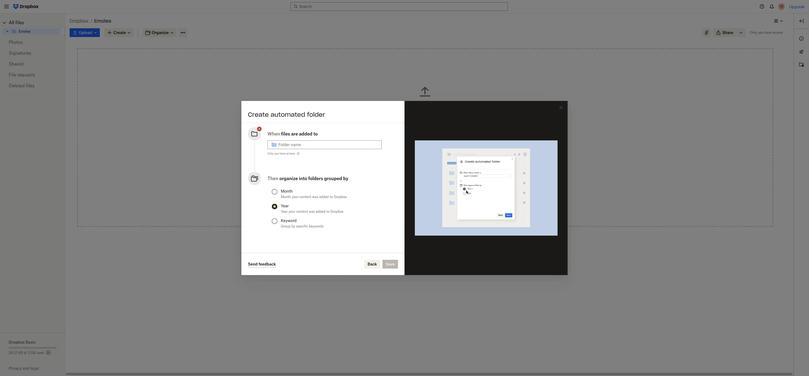 Task type: describe. For each thing, give the bounding box(es) containing it.
2 month from the top
[[281, 195, 291, 199]]

specific
[[296, 224, 308, 228]]

grouped
[[324, 176, 342, 181]]

dropbox link
[[70, 17, 89, 24]]

gb
[[31, 351, 36, 355]]

kb
[[18, 351, 23, 355]]

desktop
[[445, 150, 459, 154]]

privacy and legal
[[9, 366, 39, 371]]

you inside create automated folder dialog
[[275, 152, 279, 155]]

to left add
[[423, 136, 426, 140]]

your inside more ways to add content element
[[436, 150, 443, 154]]

be
[[422, 180, 427, 185]]

organize
[[280, 176, 298, 181]]

to left the be
[[417, 180, 421, 185]]

file
[[9, 72, 16, 78]]

deleted files link
[[9, 80, 57, 91]]

dropbox inside month month your content was added to dropbox
[[334, 195, 347, 199]]

dropbox basic
[[9, 340, 36, 344]]

dropbox inside year year your content was added to dropbox
[[331, 210, 344, 214]]

are
[[291, 131, 298, 137]]

1 horizontal spatial only you have access
[[751, 30, 784, 35]]

request
[[392, 180, 408, 185]]

content for year
[[296, 210, 308, 214]]

0 vertical spatial content
[[435, 136, 450, 140]]

'upload'
[[421, 108, 436, 113]]

1 horizontal spatial from
[[426, 150, 435, 154]]

use
[[407, 108, 413, 113]]

google
[[416, 165, 429, 170]]

1 horizontal spatial by
[[343, 176, 349, 181]]

add
[[427, 136, 434, 140]]

0 vertical spatial you
[[759, 30, 764, 35]]

year year your content was added to dropbox
[[281, 204, 344, 214]]

all
[[9, 20, 14, 25]]

used
[[37, 351, 44, 355]]

automated
[[271, 111, 305, 118]]

added inside month month your content was added to dropbox
[[319, 195, 329, 199]]

folder inside dialog
[[307, 111, 326, 118]]

all files
[[9, 20, 24, 25]]

files for drop
[[412, 102, 420, 107]]

files inside create automated folder dialog
[[281, 131, 290, 137]]

Year radio
[[272, 204, 278, 209]]

access inside create automated folder dialog
[[287, 152, 295, 155]]

access inside more ways to add content element
[[428, 195, 440, 200]]

files for deleted
[[26, 83, 35, 88]]

keyword
[[281, 218, 297, 223]]

month month your content was added to dropbox
[[281, 189, 347, 199]]

folders
[[309, 176, 323, 181]]

share for share
[[723, 30, 734, 35]]

Folder name text field
[[279, 142, 379, 148]]

upload,
[[435, 102, 449, 107]]

create
[[248, 111, 269, 118]]

keyword group by specific keywords
[[281, 218, 324, 228]]

open activity image
[[799, 61, 805, 68]]

all files tree
[[1, 18, 65, 36]]

share and manage access to this folder
[[392, 195, 464, 200]]

shared link
[[9, 59, 57, 69]]

back
[[368, 262, 377, 266]]

all files link
[[9, 18, 65, 27]]

create automated folder dialog
[[242, 101, 568, 275]]

file requests link
[[9, 69, 57, 80]]

to inside "drop files here to upload, or use the 'upload' button"
[[430, 102, 434, 107]]

to right the be
[[440, 180, 443, 185]]

and for legal
[[23, 366, 29, 371]]

group
[[281, 224, 291, 228]]

file requests
[[9, 72, 35, 78]]

when
[[268, 131, 280, 137]]

into
[[299, 176, 308, 181]]

photos
[[9, 39, 23, 45]]

dropbox / emotes
[[70, 18, 111, 24]]

0 vertical spatial this
[[407, 150, 413, 154]]

here
[[421, 102, 429, 107]]

organize into folders grouped by
[[280, 176, 349, 181]]

drop
[[402, 102, 411, 107]]

dropbox logo - go to the homepage image
[[11, 2, 41, 11]]

1 vertical spatial this
[[444, 180, 451, 185]]

1 horizontal spatial have
[[765, 30, 772, 35]]

import from google drive
[[392, 165, 439, 170]]

more ways to add content
[[402, 136, 450, 140]]

share for share and manage access to this folder
[[392, 195, 403, 200]]

only you have access inside create automated folder dialog
[[268, 152, 295, 155]]

2 year from the top
[[281, 210, 288, 214]]



Task type: vqa. For each thing, say whether or not it's contained in the screenshot.
the left Rotate
no



Task type: locate. For each thing, give the bounding box(es) containing it.
Keyword radio
[[272, 219, 278, 224]]

1 horizontal spatial emotes
[[94, 18, 111, 24]]

by right grouped
[[343, 176, 349, 181]]

to right "here"
[[430, 102, 434, 107]]

0 vertical spatial only you have access
[[751, 30, 784, 35]]

your inside year year your content was added to dropbox
[[289, 210, 296, 214]]

from right 'import' at the top of page
[[406, 165, 415, 170]]

files inside "drop files here to upload, or use the 'upload' button"
[[412, 102, 420, 107]]

share inside more ways to add content element
[[392, 195, 403, 200]]

by inside keyword group by specific keywords
[[292, 224, 295, 228]]

of
[[24, 351, 27, 355]]

by
[[343, 176, 349, 181], [292, 224, 295, 228]]

emotes down the 'all files'
[[19, 29, 31, 33]]

files left are
[[281, 131, 290, 137]]

access
[[773, 30, 784, 35], [287, 152, 295, 155], [428, 195, 440, 200]]

content inside month month your content was added to dropbox
[[300, 195, 312, 199]]

feedback
[[259, 262, 276, 266]]

share button
[[714, 28, 737, 37]]

files
[[15, 20, 24, 25], [26, 83, 35, 88], [412, 102, 420, 107], [281, 131, 290, 137], [409, 180, 416, 185]]

and left manage
[[404, 195, 411, 200]]

1 vertical spatial only you have access
[[268, 152, 295, 155]]

only you have access
[[751, 30, 784, 35], [268, 152, 295, 155]]

content up keyword group by specific keywords
[[296, 210, 308, 214]]

2 vertical spatial your
[[289, 210, 296, 214]]

manage
[[412, 195, 427, 200]]

Month radio
[[272, 189, 278, 195]]

to inside month month your content was added to dropbox
[[330, 195, 333, 199]]

button
[[437, 108, 449, 113]]

was up keyword group by specific keywords
[[309, 210, 315, 214]]

share inside share button
[[723, 30, 734, 35]]

0 vertical spatial by
[[343, 176, 349, 181]]

content
[[435, 136, 450, 140], [300, 195, 312, 199], [296, 210, 308, 214]]

from
[[426, 150, 435, 154], [406, 165, 415, 170]]

1 horizontal spatial and
[[404, 195, 411, 200]]

files are added to
[[281, 131, 318, 137]]

1 year from the top
[[281, 204, 289, 208]]

your for month
[[292, 195, 299, 199]]

open information panel image
[[799, 35, 805, 42]]

1 horizontal spatial access
[[428, 195, 440, 200]]

1 vertical spatial was
[[309, 210, 315, 214]]

28.57
[[9, 351, 17, 355]]

more ways to add content element
[[379, 135, 472, 209]]

have
[[765, 30, 772, 35], [280, 152, 286, 155]]

0 horizontal spatial from
[[406, 165, 415, 170]]

you
[[759, 30, 764, 35], [275, 152, 279, 155]]

emotes inside all files tree
[[19, 29, 31, 33]]

content inside year year your content was added to dropbox
[[296, 210, 308, 214]]

0 horizontal spatial share
[[392, 195, 403, 200]]

added
[[299, 131, 313, 137], [428, 180, 439, 185], [319, 195, 329, 199], [316, 210, 326, 214]]

ways
[[412, 136, 422, 140]]

your left the "desktop"
[[436, 150, 443, 154]]

was inside year year your content was added to dropbox
[[309, 210, 315, 214]]

files inside more ways to add content element
[[409, 180, 416, 185]]

back button
[[365, 260, 381, 269]]

to down grouped
[[330, 195, 333, 199]]

to up folder name text field
[[314, 131, 318, 137]]

shared
[[9, 61, 24, 67]]

emotes
[[94, 18, 111, 24], [19, 29, 31, 33]]

to down request files to be added to this folder
[[442, 195, 445, 200]]

access this folder from your desktop
[[392, 150, 459, 154]]

1 vertical spatial content
[[300, 195, 312, 199]]

requests
[[17, 72, 35, 78]]

send feedback
[[248, 262, 276, 266]]

files for all
[[15, 20, 24, 25]]

create automated folder
[[248, 111, 326, 118]]

legal
[[30, 366, 39, 371]]

open details pane image
[[799, 18, 805, 24]]

2 vertical spatial this
[[446, 195, 453, 200]]

and
[[404, 195, 411, 200], [23, 366, 29, 371]]

1 vertical spatial only
[[268, 152, 274, 155]]

added right the be
[[428, 180, 439, 185]]

upgrade
[[790, 4, 805, 9]]

files inside 'all files' link
[[15, 20, 24, 25]]

deleted files
[[9, 83, 35, 88]]

folder
[[307, 111, 326, 118], [415, 150, 425, 154], [452, 180, 463, 185], [454, 195, 464, 200]]

files down file requests link
[[26, 83, 35, 88]]

share
[[723, 30, 734, 35], [392, 195, 403, 200]]

your up keyword
[[289, 210, 296, 214]]

was for month
[[312, 195, 319, 199]]

files inside deleted files link
[[26, 83, 35, 88]]

1 horizontal spatial you
[[759, 30, 764, 35]]

0 vertical spatial from
[[426, 150, 435, 154]]

0 vertical spatial month
[[281, 189, 293, 193]]

content right add
[[435, 136, 450, 140]]

your for year
[[289, 210, 296, 214]]

this
[[407, 150, 413, 154], [444, 180, 451, 185], [446, 195, 453, 200]]

0 horizontal spatial emotes
[[19, 29, 31, 33]]

only
[[751, 30, 758, 35], [268, 152, 274, 155]]

by down keyword
[[292, 224, 295, 228]]

global header element
[[0, 0, 810, 13]]

1 vertical spatial year
[[281, 210, 288, 214]]

was up year year your content was added to dropbox in the left bottom of the page
[[312, 195, 319, 199]]

month right month option
[[281, 189, 293, 193]]

and left legal
[[23, 366, 29, 371]]

2 vertical spatial access
[[428, 195, 440, 200]]

emotes right "/"
[[94, 18, 111, 24]]

0 horizontal spatial by
[[292, 224, 295, 228]]

2 vertical spatial content
[[296, 210, 308, 214]]

0 vertical spatial access
[[773, 30, 784, 35]]

content for month
[[300, 195, 312, 199]]

1 vertical spatial and
[[23, 366, 29, 371]]

0 vertical spatial only
[[751, 30, 758, 35]]

then
[[268, 176, 279, 181]]

0 vertical spatial was
[[312, 195, 319, 199]]

files right all
[[15, 20, 24, 25]]

drop files here to upload, or use the 'upload' button
[[402, 102, 449, 113]]

privacy
[[9, 366, 22, 371]]

emotes link
[[11, 28, 60, 35]]

1 vertical spatial you
[[275, 152, 279, 155]]

1 vertical spatial by
[[292, 224, 295, 228]]

send
[[248, 262, 258, 266]]

added right are
[[299, 131, 313, 137]]

more
[[402, 136, 411, 140]]

your down organize
[[292, 195, 299, 199]]

was for year
[[309, 210, 315, 214]]

this right the be
[[444, 180, 451, 185]]

signatures
[[9, 50, 31, 56]]

1 vertical spatial emotes
[[19, 29, 31, 33]]

0 vertical spatial have
[[765, 30, 772, 35]]

added up year year your content was added to dropbox in the left bottom of the page
[[319, 195, 329, 199]]

send feedback button
[[248, 261, 276, 267]]

access
[[392, 150, 406, 154]]

0 vertical spatial emotes
[[94, 18, 111, 24]]

1 vertical spatial month
[[281, 195, 291, 199]]

deleted
[[9, 83, 25, 88]]

0 vertical spatial and
[[404, 195, 411, 200]]

2
[[28, 351, 30, 355]]

year right year option
[[281, 204, 289, 208]]

1 vertical spatial from
[[406, 165, 415, 170]]

month down organize
[[281, 195, 291, 199]]

from down add
[[426, 150, 435, 154]]

get more space image
[[45, 349, 52, 356]]

upgrade link
[[790, 4, 805, 9]]

your inside month month your content was added to dropbox
[[292, 195, 299, 199]]

0 horizontal spatial only you have access
[[268, 152, 295, 155]]

open pinned items image
[[799, 48, 805, 55]]

1 horizontal spatial share
[[723, 30, 734, 35]]

folder permissions image
[[296, 151, 301, 156]]

files for request
[[409, 180, 416, 185]]

0 vertical spatial year
[[281, 204, 289, 208]]

was inside month month your content was added to dropbox
[[312, 195, 319, 199]]

1 vertical spatial share
[[392, 195, 403, 200]]

year
[[281, 204, 289, 208], [281, 210, 288, 214]]

and for manage
[[404, 195, 411, 200]]

to down month month your content was added to dropbox in the bottom of the page
[[327, 210, 330, 214]]

/
[[90, 19, 93, 23]]

keywords
[[309, 224, 324, 228]]

content up year year your content was added to dropbox in the left bottom of the page
[[300, 195, 312, 199]]

to inside year year your content was added to dropbox
[[327, 210, 330, 214]]

0 horizontal spatial have
[[280, 152, 286, 155]]

to
[[430, 102, 434, 107], [314, 131, 318, 137], [423, 136, 426, 140], [417, 180, 421, 185], [440, 180, 443, 185], [330, 195, 333, 199], [442, 195, 445, 200], [327, 210, 330, 214]]

1 vertical spatial your
[[292, 195, 299, 199]]

this down request files to be added to this folder
[[446, 195, 453, 200]]

have inside create automated folder dialog
[[280, 152, 286, 155]]

this right access
[[407, 150, 413, 154]]

28.57 kb of 2 gb used
[[9, 351, 44, 355]]

import
[[392, 165, 405, 170]]

0 vertical spatial your
[[436, 150, 443, 154]]

0 horizontal spatial you
[[275, 152, 279, 155]]

drive
[[430, 165, 439, 170]]

added up keywords
[[316, 210, 326, 214]]

1 horizontal spatial only
[[751, 30, 758, 35]]

and inside more ways to add content element
[[404, 195, 411, 200]]

was
[[312, 195, 319, 199], [309, 210, 315, 214]]

dropbox
[[70, 18, 89, 24], [334, 195, 347, 199], [331, 210, 344, 214], [9, 340, 25, 344]]

0 vertical spatial share
[[723, 30, 734, 35]]

1 month from the top
[[281, 189, 293, 193]]

request files to be added to this folder
[[392, 180, 463, 185]]

files left the be
[[409, 180, 416, 185]]

files up the the
[[412, 102, 420, 107]]

0 horizontal spatial only
[[268, 152, 274, 155]]

photos link
[[9, 37, 57, 48]]

or
[[402, 108, 406, 113]]

0 horizontal spatial access
[[287, 152, 295, 155]]

privacy and legal link
[[9, 366, 65, 371]]

year up keyword
[[281, 210, 288, 214]]

0 horizontal spatial and
[[23, 366, 29, 371]]

1 vertical spatial have
[[280, 152, 286, 155]]

only inside create automated folder dialog
[[268, 152, 274, 155]]

added inside year year your content was added to dropbox
[[316, 210, 326, 214]]

2 horizontal spatial access
[[773, 30, 784, 35]]

1 vertical spatial access
[[287, 152, 295, 155]]

added inside more ways to add content element
[[428, 180, 439, 185]]

signatures link
[[9, 48, 57, 59]]

month
[[281, 189, 293, 193], [281, 195, 291, 199]]

the
[[415, 108, 420, 113]]

basic
[[26, 340, 36, 344]]



